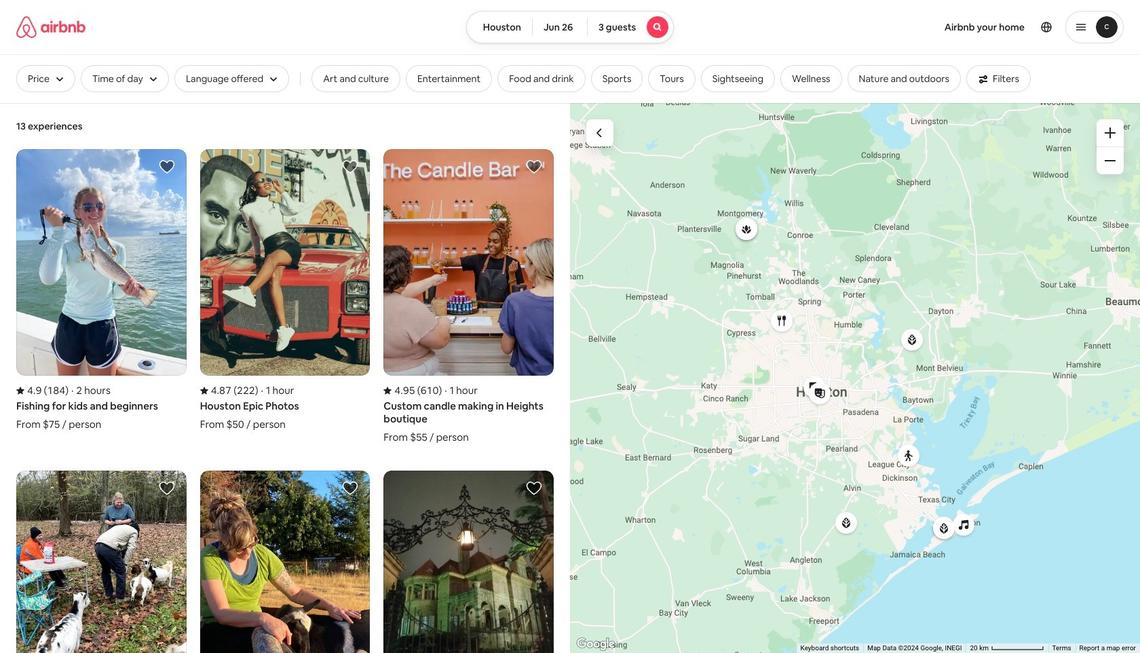 Task type: locate. For each thing, give the bounding box(es) containing it.
Nature and outdoors button
[[848, 65, 962, 92]]

None search field
[[466, 11, 675, 43]]

custom candle making in heights boutique group
[[384, 149, 554, 444]]

Sports button
[[591, 65, 643, 92]]

zoom in image
[[1106, 128, 1116, 139]]

add to wishlist image
[[159, 159, 175, 175], [159, 481, 175, 497]]

fishing for kids and beginners group
[[16, 149, 187, 431]]

Wellness button
[[781, 65, 842, 92]]

add to wishlist image inside fishing for kids and beginners group
[[159, 159, 175, 175]]

Art and culture button
[[312, 65, 401, 92]]

add to wishlist image inside custom candle making in heights boutique group
[[526, 159, 543, 175]]

profile element
[[691, 0, 1125, 54]]

google map
showing 13 experiences. region
[[570, 103, 1141, 654]]

zoom out image
[[1106, 156, 1116, 166]]

1 vertical spatial add to wishlist image
[[159, 481, 175, 497]]

Entertainment button
[[406, 65, 492, 92]]

Tours button
[[649, 65, 696, 92]]

add to wishlist image
[[342, 159, 359, 175], [526, 159, 543, 175], [342, 481, 359, 497], [526, 481, 543, 497]]

0 vertical spatial add to wishlist image
[[159, 159, 175, 175]]

1 add to wishlist image from the top
[[159, 159, 175, 175]]



Task type: describe. For each thing, give the bounding box(es) containing it.
houston epic photos group
[[200, 149, 370, 431]]

google image
[[574, 636, 619, 654]]

Food and drink button
[[498, 65, 586, 92]]

Sightseeing button
[[701, 65, 776, 92]]

2 add to wishlist image from the top
[[159, 481, 175, 497]]

add to wishlist image inside houston epic photos group
[[342, 159, 359, 175]]



Task type: vqa. For each thing, say whether or not it's contained in the screenshot.
'Entertainment' button
yes



